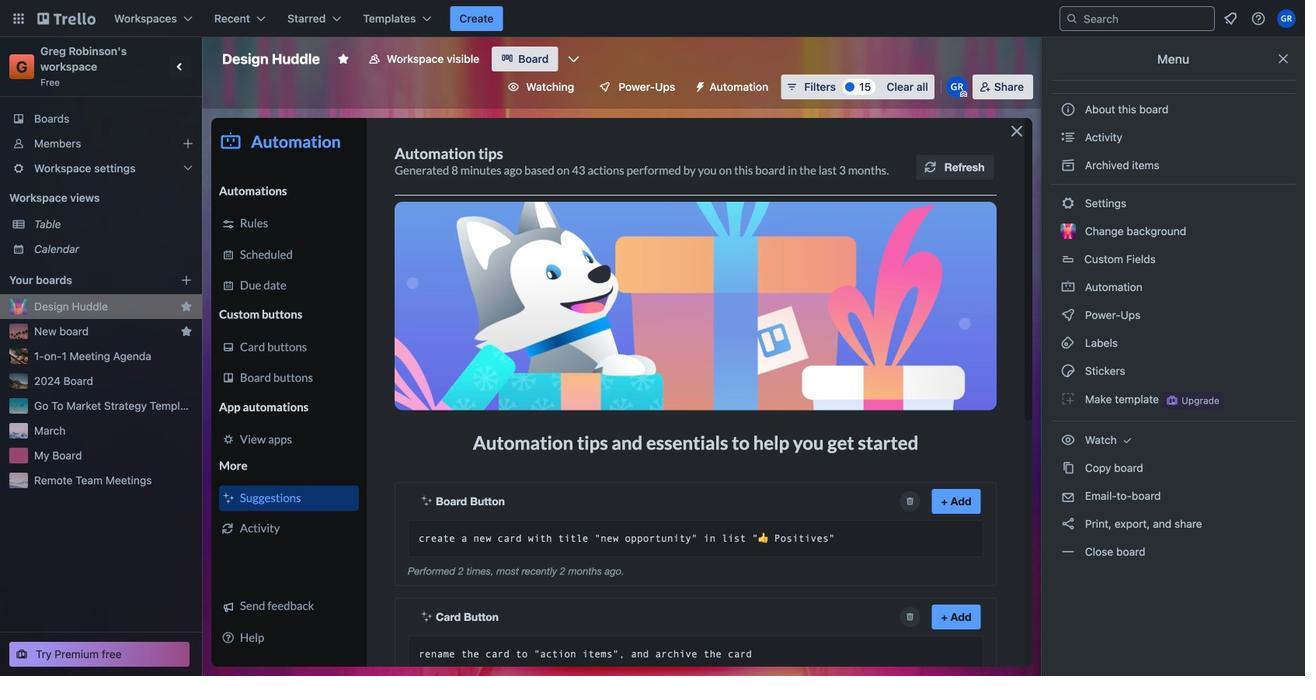 Task type: describe. For each thing, give the bounding box(es) containing it.
6 sm image from the top
[[1060, 517, 1076, 532]]

2 sm image from the top
[[1060, 308, 1076, 323]]

add board image
[[180, 274, 193, 287]]

4 sm image from the top
[[1060, 364, 1076, 379]]

5 sm image from the top
[[1060, 433, 1076, 448]]

2 starred icon image from the top
[[180, 326, 193, 338]]

Search field
[[1078, 8, 1214, 30]]

greg robinson (gregrobinson96) image
[[1277, 9, 1296, 28]]

primary element
[[0, 0, 1305, 37]]

greg robinson (gregrobinson96) image
[[946, 76, 968, 98]]

workspace navigation collapse icon image
[[169, 56, 191, 78]]

open information menu image
[[1251, 11, 1266, 26]]

search image
[[1066, 12, 1078, 25]]



Task type: vqa. For each thing, say whether or not it's contained in the screenshot.
second cards from the right
no



Task type: locate. For each thing, give the bounding box(es) containing it.
3 sm image from the top
[[1060, 336, 1076, 351]]

your boards with 8 items element
[[9, 271, 157, 290]]

sm image
[[1060, 280, 1076, 295], [1060, 308, 1076, 323], [1060, 336, 1076, 351], [1060, 364, 1076, 379], [1060, 433, 1076, 448], [1060, 517, 1076, 532]]

1 sm image from the top
[[1060, 280, 1076, 295]]

this member is an admin of this board. image
[[960, 91, 967, 98]]

1 starred icon image from the top
[[180, 301, 193, 313]]

1 vertical spatial starred icon image
[[180, 326, 193, 338]]

0 notifications image
[[1221, 9, 1240, 28]]

back to home image
[[37, 6, 96, 31]]

starred icon image
[[180, 301, 193, 313], [180, 326, 193, 338]]

sm image
[[688, 75, 710, 96], [1060, 130, 1076, 145], [1060, 158, 1076, 173], [1060, 196, 1076, 211], [1060, 392, 1076, 407], [1120, 433, 1135, 448], [1060, 461, 1076, 476], [1060, 545, 1076, 560]]

Board name text field
[[214, 47, 328, 71]]

customize views image
[[566, 51, 581, 67]]

star or unstar board image
[[337, 53, 350, 65]]

0 vertical spatial starred icon image
[[180, 301, 193, 313]]



